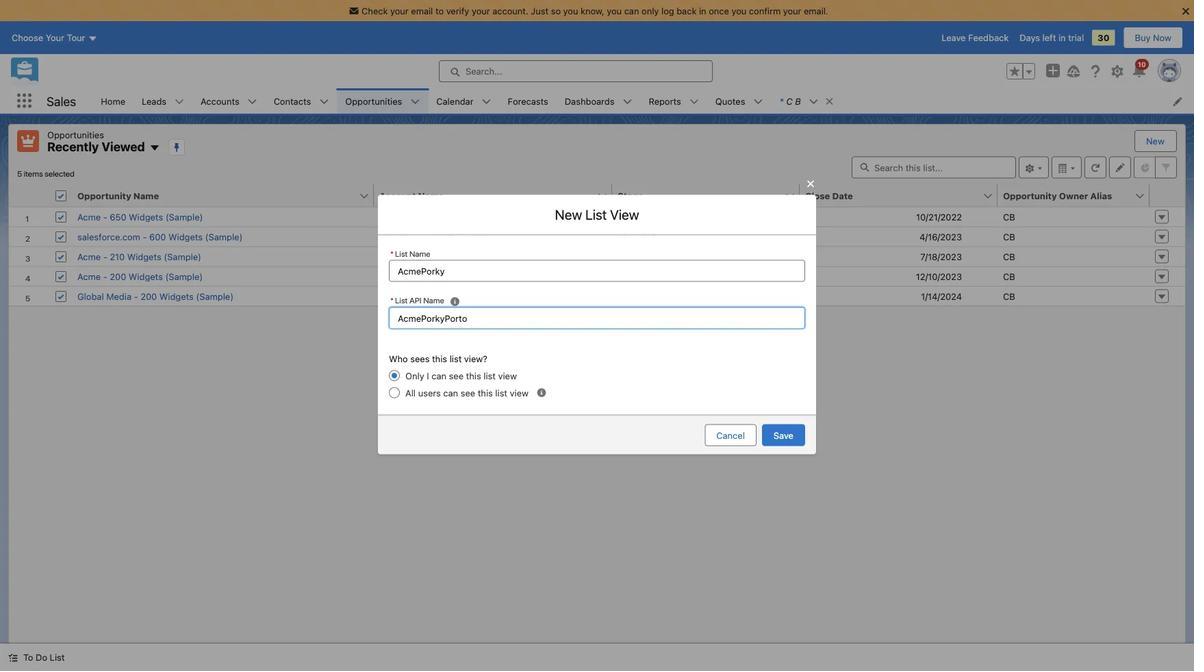 Task type: locate. For each thing, give the bounding box(es) containing it.
0 vertical spatial list
[[450, 354, 462, 364]]

1 horizontal spatial opportunities
[[345, 96, 402, 106]]

0 vertical spatial this
[[432, 354, 447, 364]]

you right know,
[[607, 6, 622, 16]]

0 horizontal spatial opportunity
[[77, 190, 131, 201]]

this down view? on the left of the page
[[466, 371, 481, 381]]

1 vertical spatial qualification
[[618, 291, 670, 301]]

you
[[563, 6, 578, 16], [607, 6, 622, 16], [732, 6, 747, 16]]

in right back
[[699, 6, 707, 16]]

check
[[362, 6, 388, 16]]

0 vertical spatial won
[[649, 212, 668, 222]]

cb for 7/18/2023
[[1003, 251, 1016, 262]]

2 vertical spatial won
[[649, 251, 668, 262]]

see for users
[[461, 388, 475, 398]]

list right do
[[50, 652, 65, 663]]

cell
[[50, 185, 72, 207]]

global left api
[[379, 291, 406, 301]]

1 vertical spatial this
[[466, 371, 481, 381]]

selected
[[45, 169, 75, 178]]

list left text default image
[[495, 388, 508, 398]]

2 vertical spatial can
[[443, 388, 458, 398]]

- left 600 at top
[[143, 232, 147, 242]]

12/10/2023
[[916, 271, 962, 282]]

viewed
[[102, 139, 145, 154]]

0 horizontal spatial opportunities
[[47, 129, 104, 140]]

your left email
[[390, 6, 409, 16]]

0 vertical spatial opportunities
[[345, 96, 402, 106]]

None search field
[[852, 157, 1016, 178]]

new inside button
[[1147, 136, 1165, 146]]

4 cb from the top
[[1003, 271, 1016, 282]]

* list api name
[[390, 295, 444, 305]]

list
[[93, 88, 1195, 114]]

acme (sample) link down * list name
[[379, 271, 443, 282]]

1 vertical spatial text default image
[[8, 653, 18, 663]]

account
[[379, 190, 416, 201]]

1 vertical spatial 200
[[141, 291, 157, 301]]

-
[[103, 212, 107, 222], [143, 232, 147, 242], [103, 251, 107, 262], [103, 271, 107, 282], [134, 291, 138, 301]]

view
[[498, 371, 517, 381], [510, 388, 529, 398]]

1 vertical spatial new
[[555, 206, 582, 222]]

opportunity up 650
[[77, 190, 131, 201]]

can
[[624, 6, 639, 16], [432, 371, 447, 381], [443, 388, 458, 398]]

this down only i can see this list view
[[478, 388, 493, 398]]

2 qualification from the top
[[618, 291, 670, 301]]

can left only
[[624, 6, 639, 16]]

action image
[[1150, 185, 1186, 207]]

opportunity name
[[77, 190, 159, 201]]

see
[[449, 371, 464, 381], [461, 388, 475, 398]]

close date
[[805, 190, 853, 201]]

new for new list view
[[555, 206, 582, 222]]

0 vertical spatial closed won
[[618, 212, 668, 222]]

- for 600
[[143, 232, 147, 242]]

in right left
[[1059, 33, 1066, 43]]

widgets up 600 at top
[[129, 212, 163, 222]]

can right i
[[432, 371, 447, 381]]

acme - 650 widgets (sample) link
[[77, 212, 203, 222]]

your left email.
[[783, 6, 802, 16]]

closed won for salesforce.com (sample)
[[618, 232, 668, 242]]

5 cb from the top
[[1003, 291, 1016, 301]]

acme
[[77, 212, 101, 222], [77, 251, 101, 262], [379, 251, 403, 262], [77, 271, 101, 282], [379, 271, 403, 282]]

widgets down acme - 210 widgets (sample)
[[129, 271, 163, 282]]

confirm
[[749, 6, 781, 16]]

1 acme (sample) link from the top
[[379, 251, 443, 262]]

text default image
[[537, 388, 547, 398]]

1 horizontal spatial your
[[472, 6, 490, 16]]

* inside list item
[[780, 96, 784, 106]]

0 horizontal spatial salesforce.com
[[77, 232, 140, 242]]

1 horizontal spatial media
[[408, 291, 434, 301]]

1 you from the left
[[563, 6, 578, 16]]

alias
[[1091, 190, 1113, 201]]

recently viewed|opportunities|list view element
[[8, 124, 1186, 644]]

verify
[[446, 6, 469, 16]]

see down only i can see this list view
[[461, 388, 475, 398]]

1 vertical spatial won
[[649, 232, 668, 242]]

2 cb from the top
[[1003, 232, 1016, 242]]

- down acme - 210 widgets (sample) link
[[103, 271, 107, 282]]

0 vertical spatial acme (sample) link
[[379, 251, 443, 262]]

won for salesforce.com (sample)
[[649, 232, 668, 242]]

0 horizontal spatial 200
[[110, 271, 126, 282]]

widgets for 650
[[129, 212, 163, 222]]

0 vertical spatial in
[[699, 6, 707, 16]]

your right verify
[[472, 6, 490, 16]]

- for 200
[[103, 271, 107, 282]]

list for name
[[395, 249, 408, 258]]

3 cb from the top
[[1003, 251, 1016, 262]]

name up acme - 650 widgets (sample)
[[133, 190, 159, 201]]

list left api
[[395, 295, 408, 305]]

acme (sample) link down salesforce.com (sample) link
[[379, 251, 443, 262]]

dashboards link
[[557, 88, 623, 114]]

0 vertical spatial see
[[449, 371, 464, 381]]

acme (sample) down salesforce.com (sample) link
[[379, 251, 443, 262]]

list down view? on the left of the page
[[484, 371, 496, 381]]

won
[[649, 212, 668, 222], [649, 232, 668, 242], [649, 251, 668, 262]]

salesforce.com - 600 widgets (sample) link
[[77, 232, 243, 242]]

cancel
[[717, 430, 745, 441]]

0 vertical spatial *
[[780, 96, 784, 106]]

acme left 650
[[77, 212, 101, 222]]

1 opportunity from the left
[[77, 190, 131, 201]]

media down * list name
[[408, 291, 434, 301]]

1 salesforce.com from the left
[[77, 232, 140, 242]]

* left api
[[390, 295, 394, 305]]

email
[[411, 6, 433, 16]]

opportunities
[[345, 96, 402, 106], [47, 129, 104, 140]]

opportunity down list view controls image
[[1003, 190, 1057, 201]]

qualification for acme (sample)
[[618, 271, 670, 282]]

0 vertical spatial closed
[[618, 212, 647, 222]]

600
[[149, 232, 166, 242]]

list down salesforce.com (sample)
[[395, 249, 408, 258]]

text default image left to
[[8, 653, 18, 663]]

new left view
[[555, 206, 582, 222]]

2 vertical spatial closed
[[618, 251, 647, 262]]

stage element
[[612, 185, 808, 207]]

acme (sample) down * list name
[[379, 271, 443, 282]]

1 vertical spatial closed won
[[618, 232, 668, 242]]

quotes link
[[707, 88, 754, 114]]

account.
[[493, 6, 529, 16]]

action element
[[1150, 185, 1186, 207]]

2 vertical spatial *
[[390, 295, 394, 305]]

opportunity inside button
[[77, 190, 131, 201]]

1 horizontal spatial salesforce.com
[[379, 232, 442, 242]]

1 acme (sample) from the top
[[379, 251, 443, 262]]

1 vertical spatial *
[[390, 249, 394, 258]]

closed
[[618, 212, 647, 222], [618, 232, 647, 242], [618, 251, 647, 262]]

search... button
[[439, 60, 713, 82]]

3 won from the top
[[649, 251, 668, 262]]

acme - 650 widgets (sample)
[[77, 212, 203, 222]]

3 closed from the top
[[618, 251, 647, 262]]

2 vertical spatial list
[[495, 388, 508, 398]]

1 vertical spatial acme (sample) link
[[379, 271, 443, 282]]

0 vertical spatial text default image
[[825, 97, 835, 106]]

0 horizontal spatial your
[[390, 6, 409, 16]]

list left view
[[586, 206, 607, 222]]

once
[[709, 6, 729, 16]]

200 down acme - 200 widgets (sample)
[[141, 291, 157, 301]]

0 horizontal spatial media
[[106, 291, 132, 301]]

* c b
[[780, 96, 801, 106]]

reports
[[649, 96, 681, 106]]

account name button
[[374, 185, 597, 207]]

global
[[77, 291, 104, 301], [379, 291, 406, 301]]

global for global media (sample)
[[379, 291, 406, 301]]

3 your from the left
[[783, 6, 802, 16]]

1 horizontal spatial global
[[379, 291, 406, 301]]

1 vertical spatial in
[[1059, 33, 1066, 43]]

1 vertical spatial view
[[510, 388, 529, 398]]

salesforce.com up * list name
[[379, 232, 442, 242]]

0 horizontal spatial you
[[563, 6, 578, 16]]

1 vertical spatial can
[[432, 371, 447, 381]]

1 closed won from the top
[[618, 212, 668, 222]]

closed for salesforce.com (sample)
[[618, 232, 647, 242]]

salesforce.com up 210
[[77, 232, 140, 242]]

2 vertical spatial closed won
[[618, 251, 668, 262]]

media down acme - 200 widgets (sample) link
[[106, 291, 132, 301]]

cell inside recently viewed 'grid'
[[50, 185, 72, 207]]

close date button
[[800, 185, 983, 207]]

widgets up acme - 200 widgets (sample)
[[127, 251, 161, 262]]

3 closed won from the top
[[618, 251, 668, 262]]

10/21/2022
[[916, 212, 962, 222]]

200
[[110, 271, 126, 282], [141, 291, 157, 301]]

2 media from the left
[[408, 291, 434, 301]]

name
[[133, 190, 159, 201], [418, 190, 444, 201], [410, 249, 431, 258], [423, 295, 444, 305]]

1 horizontal spatial you
[[607, 6, 622, 16]]

view up the all users can see this list view
[[498, 371, 517, 381]]

0 vertical spatial acme (sample)
[[379, 251, 443, 262]]

reports link
[[641, 88, 690, 114]]

0 vertical spatial qualification
[[618, 271, 670, 282]]

2 global from the left
[[379, 291, 406, 301]]

can down only i can see this list view
[[443, 388, 458, 398]]

0 horizontal spatial global
[[77, 291, 104, 301]]

(sample)
[[166, 212, 203, 222], [205, 232, 243, 242], [445, 232, 482, 242], [164, 251, 201, 262], [405, 251, 443, 262], [165, 271, 203, 282], [405, 271, 443, 282], [196, 291, 234, 301], [436, 291, 474, 301]]

text default image right 'b'
[[825, 97, 835, 106]]

in
[[699, 6, 707, 16], [1059, 33, 1066, 43]]

2 closed won from the top
[[618, 232, 668, 242]]

won for acme (sample)
[[649, 251, 668, 262]]

global down acme - 200 widgets (sample) link
[[77, 291, 104, 301]]

media for -
[[106, 291, 132, 301]]

widgets right 600 at top
[[169, 232, 203, 242]]

- left 650
[[103, 212, 107, 222]]

none search field inside recently viewed|opportunities|list view element
[[852, 157, 1016, 178]]

0 horizontal spatial new
[[555, 206, 582, 222]]

accounts
[[201, 96, 240, 106]]

1 vertical spatial acme (sample)
[[379, 271, 443, 282]]

this for i
[[466, 371, 481, 381]]

1 qualification from the top
[[618, 271, 670, 282]]

opportunity owner alias element
[[998, 185, 1158, 207]]

650
[[110, 212, 126, 222]]

global for global media - 200 widgets (sample)
[[77, 291, 104, 301]]

new button
[[1136, 131, 1176, 151]]

None text field
[[389, 260, 805, 282], [389, 307, 805, 329], [389, 260, 805, 282], [389, 307, 805, 329]]

group
[[1007, 63, 1036, 80]]

200 down 210
[[110, 271, 126, 282]]

1 horizontal spatial new
[[1147, 136, 1165, 146]]

item number element
[[9, 185, 50, 207]]

leads list item
[[134, 88, 193, 114]]

now
[[1154, 33, 1172, 43]]

new list view
[[555, 206, 639, 222]]

account name element
[[374, 185, 621, 207]]

1 media from the left
[[106, 291, 132, 301]]

2 horizontal spatial your
[[783, 6, 802, 16]]

opportunity inside button
[[1003, 190, 1057, 201]]

reports list item
[[641, 88, 707, 114]]

salesforce.com - 600 widgets (sample)
[[77, 232, 243, 242]]

2 opportunity from the left
[[1003, 190, 1057, 201]]

only
[[405, 371, 424, 381]]

list item
[[772, 88, 841, 114]]

cb
[[1003, 212, 1016, 222], [1003, 232, 1016, 242], [1003, 251, 1016, 262], [1003, 271, 1016, 282], [1003, 291, 1016, 301]]

opportunity name element
[[72, 185, 382, 207]]

this for users
[[478, 388, 493, 398]]

forecasts
[[508, 96, 548, 106]]

users
[[418, 388, 441, 398]]

buy now
[[1135, 33, 1172, 43]]

1 global from the left
[[77, 291, 104, 301]]

2 acme (sample) from the top
[[379, 271, 443, 282]]

2 salesforce.com from the left
[[379, 232, 442, 242]]

calendar
[[437, 96, 474, 106]]

closed won
[[618, 212, 668, 222], [618, 232, 668, 242], [618, 251, 668, 262]]

you right so
[[563, 6, 578, 16]]

1 vertical spatial see
[[461, 388, 475, 398]]

2 vertical spatial this
[[478, 388, 493, 398]]

1 horizontal spatial opportunity
[[1003, 190, 1057, 201]]

view left text default image
[[510, 388, 529, 398]]

2 closed from the top
[[618, 232, 647, 242]]

item number image
[[9, 185, 50, 207]]

this right the sees on the left of page
[[432, 354, 447, 364]]

contacts list item
[[266, 88, 337, 114]]

2 acme (sample) link from the top
[[379, 271, 443, 282]]

new up action image
[[1147, 136, 1165, 146]]

acme left 210
[[77, 251, 101, 262]]

0 horizontal spatial in
[[699, 6, 707, 16]]

list inside button
[[50, 652, 65, 663]]

name right api
[[423, 295, 444, 305]]

0 vertical spatial 200
[[110, 271, 126, 282]]

to
[[23, 652, 33, 663]]

do
[[36, 652, 47, 663]]

1 vertical spatial list
[[484, 371, 496, 381]]

- left 210
[[103, 251, 107, 262]]

* left c
[[780, 96, 784, 106]]

* down salesforce.com (sample)
[[390, 249, 394, 258]]

save
[[774, 430, 794, 441]]

2 horizontal spatial you
[[732, 6, 747, 16]]

see up the all users can see this list view
[[449, 371, 464, 381]]

0 vertical spatial view
[[498, 371, 517, 381]]

name down salesforce.com (sample) link
[[410, 249, 431, 258]]

1 vertical spatial opportunities
[[47, 129, 104, 140]]

you right once
[[732, 6, 747, 16]]

5 items selected
[[17, 169, 75, 178]]

* for * list api name
[[390, 295, 394, 305]]

list item containing *
[[772, 88, 841, 114]]

0 vertical spatial new
[[1147, 136, 1165, 146]]

1 horizontal spatial text default image
[[825, 97, 835, 106]]

leads link
[[134, 88, 175, 114]]

opportunity for opportunity owner alias
[[1003, 190, 1057, 201]]

list up only i can see this list view
[[450, 354, 462, 364]]

1 vertical spatial closed
[[618, 232, 647, 242]]

0 horizontal spatial text default image
[[8, 653, 18, 663]]

acme down acme - 210 widgets (sample) link
[[77, 271, 101, 282]]

opportunity
[[77, 190, 131, 201], [1003, 190, 1057, 201]]

text default image
[[825, 97, 835, 106], [8, 653, 18, 663]]

1 horizontal spatial 200
[[141, 291, 157, 301]]

2 won from the top
[[649, 232, 668, 242]]

opportunity for opportunity name
[[77, 190, 131, 201]]



Task type: vqa. For each thing, say whether or not it's contained in the screenshot.
the bottommost Decision
no



Task type: describe. For each thing, give the bounding box(es) containing it.
so
[[551, 6, 561, 16]]

salesforce.com for salesforce.com (sample)
[[379, 232, 442, 242]]

acme - 210 widgets (sample)
[[77, 251, 201, 262]]

opportunities inside "list item"
[[345, 96, 402, 106]]

salesforce.com (sample)
[[379, 232, 482, 242]]

accounts list item
[[193, 88, 266, 114]]

cb for 12/10/2023
[[1003, 271, 1016, 282]]

leave feedback
[[942, 33, 1009, 43]]

210
[[110, 251, 125, 262]]

days left in trial
[[1020, 33, 1084, 43]]

new for new
[[1147, 136, 1165, 146]]

1 horizontal spatial in
[[1059, 33, 1066, 43]]

recently viewed grid
[[9, 185, 1186, 307]]

recently viewed
[[47, 139, 145, 154]]

acme (sample) for qualification
[[379, 271, 443, 282]]

stage
[[618, 190, 644, 201]]

recently viewed status
[[17, 169, 75, 178]]

forecasts link
[[500, 88, 557, 114]]

widgets for 200
[[129, 271, 163, 282]]

global media (sample) link
[[379, 291, 474, 301]]

only
[[642, 6, 659, 16]]

- for 650
[[103, 212, 107, 222]]

cb for 4/16/2023
[[1003, 232, 1016, 242]]

view for all users can see this list view
[[510, 388, 529, 398]]

text default image inside to do list button
[[8, 653, 18, 663]]

opportunity owner alias button
[[998, 185, 1135, 207]]

acme for 200
[[77, 271, 101, 282]]

view
[[610, 206, 639, 222]]

select list display image
[[1052, 157, 1082, 178]]

days
[[1020, 33, 1040, 43]]

quotes list item
[[707, 88, 772, 114]]

global media - 200 widgets (sample) link
[[77, 291, 234, 301]]

c
[[787, 96, 793, 106]]

view?
[[464, 354, 488, 364]]

sees
[[410, 354, 430, 364]]

text default image inside list item
[[825, 97, 835, 106]]

salesforce.com for salesforce.com - 600 widgets (sample)
[[77, 232, 140, 242]]

acme (sample) link for qualification
[[379, 271, 443, 282]]

Search Recently Viewed list view. search field
[[852, 157, 1016, 178]]

acme - 200 widgets (sample)
[[77, 271, 203, 282]]

see for i
[[449, 371, 464, 381]]

recently
[[47, 139, 99, 154]]

know,
[[581, 6, 605, 16]]

1 your from the left
[[390, 6, 409, 16]]

acme - 210 widgets (sample) link
[[77, 251, 201, 262]]

account name
[[379, 190, 444, 201]]

salesforce.com (sample) link
[[379, 232, 482, 242]]

view for only i can see this list view
[[498, 371, 517, 381]]

all users can see this list view
[[405, 388, 529, 398]]

dashboards list item
[[557, 88, 641, 114]]

sales
[[47, 94, 76, 108]]

stage button
[[612, 185, 785, 207]]

back
[[677, 6, 697, 16]]

date
[[833, 190, 853, 201]]

home link
[[93, 88, 134, 114]]

to do list button
[[0, 644, 73, 671]]

cb for 1/14/2024
[[1003, 291, 1016, 301]]

4/16/2023
[[920, 232, 962, 242]]

check your email to verify your account. just so you know, you can only log back in once you confirm your email.
[[362, 6, 829, 16]]

1 cb from the top
[[1003, 212, 1016, 222]]

i
[[427, 371, 429, 381]]

list for i
[[484, 371, 496, 381]]

list containing home
[[93, 88, 1195, 114]]

acme - 200 widgets (sample) link
[[77, 271, 203, 282]]

widgets for 210
[[127, 251, 161, 262]]

list for users
[[495, 388, 508, 398]]

closed won for acme (sample)
[[618, 251, 668, 262]]

close date element
[[800, 185, 1006, 207]]

calendar list item
[[428, 88, 500, 114]]

buy now button
[[1124, 27, 1184, 49]]

acme (sample) for closed won
[[379, 251, 443, 262]]

can for only i can see this list view
[[432, 371, 447, 381]]

- down acme - 200 widgets (sample)
[[134, 291, 138, 301]]

just
[[531, 6, 549, 16]]

log
[[662, 6, 674, 16]]

can for all users can see this list view
[[443, 388, 458, 398]]

2 your from the left
[[472, 6, 490, 16]]

items
[[24, 169, 43, 178]]

7/18/2023
[[921, 251, 962, 262]]

calendar link
[[428, 88, 482, 114]]

accounts link
[[193, 88, 248, 114]]

name right account
[[418, 190, 444, 201]]

leave feedback link
[[942, 33, 1009, 43]]

save button
[[762, 424, 805, 446]]

only i can see this list view
[[405, 371, 517, 381]]

30
[[1098, 33, 1110, 43]]

leave
[[942, 33, 966, 43]]

dashboards
[[565, 96, 615, 106]]

opportunity name button
[[72, 185, 359, 207]]

contacts link
[[266, 88, 319, 114]]

widgets for 600
[[169, 232, 203, 242]]

trial
[[1069, 33, 1084, 43]]

global media - 200 widgets (sample)
[[77, 291, 234, 301]]

all
[[405, 388, 416, 398]]

owner
[[1060, 190, 1089, 201]]

to
[[436, 6, 444, 16]]

contacts
[[274, 96, 311, 106]]

media for (sample)
[[408, 291, 434, 301]]

qualification for global media (sample)
[[618, 291, 670, 301]]

acme for 210
[[77, 251, 101, 262]]

left
[[1043, 33, 1056, 43]]

widgets down acme - 200 widgets (sample)
[[159, 291, 194, 301]]

api
[[410, 295, 422, 305]]

opportunity owner alias
[[1003, 190, 1113, 201]]

list for view
[[586, 206, 607, 222]]

1 closed from the top
[[618, 212, 647, 222]]

feedback
[[969, 33, 1009, 43]]

* for * c b
[[780, 96, 784, 106]]

email.
[[804, 6, 829, 16]]

acme down salesforce.com (sample)
[[379, 251, 403, 262]]

2 you from the left
[[607, 6, 622, 16]]

b
[[795, 96, 801, 106]]

0 vertical spatial can
[[624, 6, 639, 16]]

1 won from the top
[[649, 212, 668, 222]]

global media (sample)
[[379, 291, 474, 301]]

closed for acme (sample)
[[618, 251, 647, 262]]

acme for 650
[[77, 212, 101, 222]]

list view controls image
[[1019, 157, 1049, 178]]

to do list
[[23, 652, 65, 663]]

close
[[805, 190, 830, 201]]

acme (sample) link for closed won
[[379, 251, 443, 262]]

3 you from the left
[[732, 6, 747, 16]]

- for 210
[[103, 251, 107, 262]]

list for api
[[395, 295, 408, 305]]

acme down * list name
[[379, 271, 403, 282]]

* for * list name
[[390, 249, 394, 258]]

quotes
[[716, 96, 746, 106]]

buy
[[1135, 33, 1151, 43]]

opportunities image
[[17, 130, 39, 152]]

opportunities link
[[337, 88, 410, 114]]

* list name
[[390, 249, 431, 258]]

opportunities list item
[[337, 88, 428, 114]]

cancel button
[[705, 424, 757, 446]]

search...
[[466, 66, 502, 76]]



